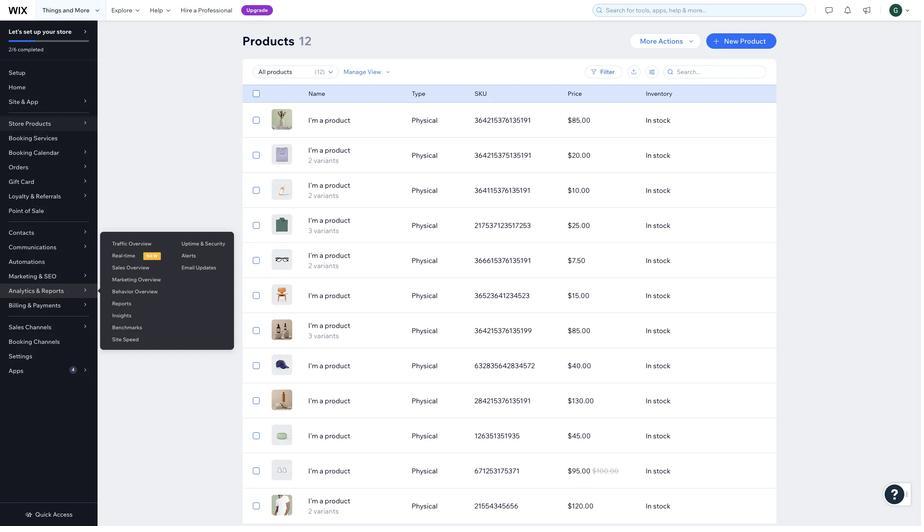Task type: describe. For each thing, give the bounding box(es) containing it.
store
[[9, 120, 24, 128]]

view
[[368, 68, 381, 76]]

in stock for 632835642834572
[[646, 362, 671, 370]]

in for 671253175371
[[646, 467, 652, 476]]

new
[[725, 37, 739, 45]]

$7.50 link
[[563, 250, 641, 271]]

in stock for 126351351935
[[646, 432, 671, 441]]

physical link for 36523641234523
[[407, 286, 470, 306]]

11 i'm from the top
[[308, 467, 318, 476]]

insights link
[[100, 309, 170, 323]]

new product
[[725, 37, 767, 45]]

app
[[26, 98, 38, 106]]

1 horizontal spatial products
[[243, 33, 295, 48]]

orders button
[[0, 160, 98, 175]]

site & app button
[[0, 95, 98, 109]]

speed
[[123, 336, 139, 343]]

364215376135191 link
[[470, 110, 563, 131]]

analytics
[[9, 287, 35, 295]]

in for 126351351935
[[646, 432, 652, 441]]

marketing for marketing & seo
[[9, 273, 37, 280]]

5 product from the top
[[325, 251, 351, 260]]

$85.00 link for 364215376135191
[[563, 110, 641, 131]]

in for 217537123517253
[[646, 221, 652, 230]]

benchmarks
[[112, 325, 142, 331]]

in for 632835642834572
[[646, 362, 652, 370]]

settings
[[9, 353, 32, 360]]

site for site & app
[[9, 98, 20, 106]]

3 i'm from the top
[[308, 181, 318, 190]]

physical link for 632835642834572
[[407, 356, 470, 376]]

in stock for 284215376135191
[[646, 397, 671, 405]]

price
[[568, 90, 582, 98]]

more actions
[[640, 37, 683, 45]]

physical for 364215375135191
[[412, 151, 438, 160]]

security
[[205, 241, 225, 247]]

i'm a product for 671253175371
[[308, 467, 351, 476]]

analytics & reports button
[[0, 284, 98, 298]]

in stock link for 632835642834572
[[641, 356, 734, 376]]

channels for booking channels
[[34, 338, 60, 346]]

booking services link
[[0, 131, 98, 146]]

4
[[72, 367, 75, 373]]

physical for 36523641234523
[[412, 292, 438, 300]]

2 for 366615376135191
[[308, 262, 312, 270]]

point of sale link
[[0, 204, 98, 218]]

(
[[315, 68, 317, 76]]

sales channels
[[9, 324, 52, 331]]

12 product from the top
[[325, 497, 351, 506]]

7 product from the top
[[325, 322, 351, 330]]

i'm a product for 632835642834572
[[308, 362, 351, 370]]

2 i'm from the top
[[308, 146, 318, 155]]

overview for marketing overview
[[138, 277, 161, 283]]

setup link
[[0, 66, 98, 80]]

7 i'm from the top
[[308, 322, 318, 330]]

physical link for 364215376135191
[[407, 110, 470, 131]]

9 i'm from the top
[[308, 397, 318, 405]]

point of sale
[[9, 207, 44, 215]]

physical for 364115376135191
[[412, 186, 438, 195]]

$85.00 for 364215376135199
[[568, 327, 591, 335]]

364115376135191 link
[[470, 180, 563, 201]]

physical for 21554345656
[[412, 502, 438, 511]]

i'm a product for 284215376135191
[[308, 397, 351, 405]]

gift card
[[9, 178, 34, 186]]

billing & payments button
[[0, 298, 98, 313]]

217537123517253
[[475, 221, 531, 230]]

12 for products 12
[[299, 33, 312, 48]]

actions
[[659, 37, 683, 45]]

services
[[34, 134, 58, 142]]

product
[[741, 37, 767, 45]]

in for 284215376135191
[[646, 397, 652, 405]]

Search... field
[[674, 66, 764, 78]]

overview for traffic overview
[[129, 241, 152, 247]]

uptime
[[182, 241, 199, 247]]

in stock link for 364115376135191
[[641, 180, 734, 201]]

reports inside dropdown button
[[41, 287, 64, 295]]

variants for 364215375135191
[[314, 156, 339, 165]]

12 for ( 12 )
[[317, 68, 323, 76]]

( 12 )
[[315, 68, 325, 76]]

reports link
[[100, 297, 170, 311]]

hire a professional link
[[176, 0, 238, 21]]

communications button
[[0, 240, 98, 255]]

2 for 364215375135191
[[308, 156, 312, 165]]

physical for 284215376135191
[[412, 397, 438, 405]]

sku
[[475, 90, 487, 98]]

2 product from the top
[[325, 146, 351, 155]]

physical for 364215376135199
[[412, 327, 438, 335]]

stock for 671253175371
[[654, 467, 671, 476]]

settings link
[[0, 349, 98, 364]]

i'm a product link for 632835642834572
[[303, 361, 407, 371]]

8 product from the top
[[325, 362, 351, 370]]

and
[[63, 6, 73, 14]]

traffic overview
[[112, 241, 152, 247]]

physical link for 21554345656
[[407, 496, 470, 517]]

setup
[[9, 69, 26, 77]]

physical for 364215376135191
[[412, 116, 438, 125]]

behavior overview
[[112, 289, 158, 295]]

help
[[150, 6, 163, 14]]

gift card button
[[0, 175, 98, 189]]

& for loyalty
[[30, 193, 34, 200]]

$100.00
[[592, 467, 619, 476]]

364115376135191
[[475, 186, 531, 195]]

1 i'm from the top
[[308, 116, 318, 125]]

2 for 364115376135191
[[308, 191, 312, 200]]

3 product from the top
[[325, 181, 351, 190]]

in stock link for 217537123517253
[[641, 215, 734, 236]]

$120.00 link
[[563, 496, 641, 517]]

more actions button
[[630, 33, 701, 49]]

your
[[42, 28, 55, 36]]

quick
[[35, 511, 52, 519]]

8 i'm from the top
[[308, 362, 318, 370]]

store products button
[[0, 116, 98, 131]]

type
[[412, 90, 425, 98]]

site for site speed
[[112, 336, 122, 343]]

i'm a product link for 671253175371
[[303, 466, 407, 476]]

in stock for 36523641234523
[[646, 292, 671, 300]]

in for 364215375135191
[[646, 151, 652, 160]]

booking for booking channels
[[9, 338, 32, 346]]

284215376135191
[[475, 397, 531, 405]]

$130.00
[[568, 397, 594, 405]]

stock for 284215376135191
[[654, 397, 671, 405]]

referrals
[[36, 193, 61, 200]]

1 product from the top
[[325, 116, 351, 125]]

in stock link for 364215376135199
[[641, 321, 734, 341]]

quick access
[[35, 511, 73, 519]]

2/6
[[9, 46, 17, 53]]

manage view
[[344, 68, 381, 76]]

uptime & security
[[182, 241, 225, 247]]

in for 364215376135191
[[646, 116, 652, 125]]

let's
[[9, 28, 22, 36]]

physical link for 364115376135191
[[407, 180, 470, 201]]

products inside popup button
[[25, 120, 51, 128]]

in stock link for 21554345656
[[641, 496, 734, 517]]

in stock link for 36523641234523
[[641, 286, 734, 306]]

Search for tools, apps, help & more... field
[[604, 4, 804, 16]]

channels for sales channels
[[25, 324, 52, 331]]

variants for 21554345656
[[314, 507, 339, 516]]

5 i'm from the top
[[308, 251, 318, 260]]

reports inside "link"
[[112, 301, 131, 307]]

6 product from the top
[[325, 292, 351, 300]]

billing
[[9, 302, 26, 310]]

364215375135191
[[475, 151, 532, 160]]

manage
[[344, 68, 366, 76]]

in stock link for 126351351935
[[641, 426, 734, 447]]

in stock for 364115376135191
[[646, 186, 671, 195]]

physical link for 671253175371
[[407, 461, 470, 482]]

i'm a product 2 variants for 364115376135191
[[308, 181, 351, 200]]

& for marketing
[[39, 273, 43, 280]]

completed
[[18, 46, 44, 53]]

of
[[25, 207, 30, 215]]

$85.00 for 364215376135191
[[568, 116, 591, 125]]

632835642834572 link
[[470, 356, 563, 376]]

sale
[[32, 207, 44, 215]]

$40.00 link
[[563, 356, 641, 376]]

gift
[[9, 178, 19, 186]]

$45.00
[[568, 432, 591, 441]]

364215376135199 link
[[470, 321, 563, 341]]



Task type: locate. For each thing, give the bounding box(es) containing it.
channels down sales channels popup button at the left of page
[[34, 338, 60, 346]]

12 up name
[[317, 68, 323, 76]]

1 vertical spatial $85.00 link
[[563, 321, 641, 341]]

& up "billing & payments" at the bottom left
[[36, 287, 40, 295]]

booking down store
[[9, 134, 32, 142]]

site inside site & app dropdown button
[[9, 98, 20, 106]]

366615376135191 link
[[470, 250, 563, 271]]

physical link for 284215376135191
[[407, 391, 470, 411]]

2 2 from the top
[[308, 191, 312, 200]]

12 physical link from the top
[[407, 496, 470, 517]]

physical link for 217537123517253
[[407, 215, 470, 236]]

sidebar element
[[0, 21, 98, 527]]

physical for 632835642834572
[[412, 362, 438, 370]]

4 i'm a product from the top
[[308, 397, 351, 405]]

automations link
[[0, 255, 98, 269]]

2 i'm a product link from the top
[[303, 291, 407, 301]]

stock for 126351351935
[[654, 432, 671, 441]]

things and more
[[42, 6, 90, 14]]

site left speed
[[112, 336, 122, 343]]

i'm a product for 36523641234523
[[308, 292, 351, 300]]

$130.00 link
[[563, 391, 641, 411]]

21554345656 link
[[470, 496, 563, 517]]

11 product from the top
[[325, 467, 351, 476]]

real-time
[[112, 253, 135, 259]]

marketing up analytics
[[9, 273, 37, 280]]

channels inside popup button
[[25, 324, 52, 331]]

1 horizontal spatial site
[[112, 336, 122, 343]]

sales inside popup button
[[9, 324, 24, 331]]

Unsaved view field
[[256, 66, 312, 78]]

more right and
[[75, 6, 90, 14]]

stock for 36523641234523
[[654, 292, 671, 300]]

more
[[75, 6, 90, 14], [640, 37, 657, 45]]

help button
[[145, 0, 176, 21]]

$95.00 $100.00
[[568, 467, 619, 476]]

physical for 217537123517253
[[412, 221, 438, 230]]

booking calendar button
[[0, 146, 98, 160]]

in stock for 364215376135199
[[646, 327, 671, 335]]

physical link for 126351351935
[[407, 426, 470, 447]]

stock for 364215376135191
[[654, 116, 671, 125]]

1 vertical spatial channels
[[34, 338, 60, 346]]

overview for sales overview
[[126, 265, 149, 271]]

9 stock from the top
[[654, 397, 671, 405]]

analytics & reports
[[9, 287, 64, 295]]

$45.00 link
[[563, 426, 641, 447]]

insights
[[112, 313, 132, 319]]

overview up marketing overview
[[126, 265, 149, 271]]

0 vertical spatial more
[[75, 6, 90, 14]]

manage view button
[[344, 68, 392, 76]]

1 in stock link from the top
[[641, 110, 734, 131]]

in stock for 364215376135191
[[646, 116, 671, 125]]

1 horizontal spatial reports
[[112, 301, 131, 307]]

real-
[[112, 253, 124, 259]]

10 physical link from the top
[[407, 426, 470, 447]]

benchmarks link
[[100, 321, 170, 335]]

variants for 364215376135199
[[314, 332, 339, 340]]

1 2 from the top
[[308, 156, 312, 165]]

1 vertical spatial sales
[[9, 324, 24, 331]]

2 for 21554345656
[[308, 507, 312, 516]]

2 in from the top
[[646, 151, 652, 160]]

email updates link
[[170, 261, 234, 275]]

$85.00 down price
[[568, 116, 591, 125]]

i'm a product for 126351351935
[[308, 432, 351, 441]]

4 stock from the top
[[654, 221, 671, 230]]

1 i'm a product from the top
[[308, 116, 351, 125]]

None checkbox
[[253, 89, 260, 99], [253, 150, 260, 161], [253, 185, 260, 196], [253, 256, 260, 266], [253, 326, 260, 336], [253, 396, 260, 406], [253, 466, 260, 476], [253, 501, 260, 512], [253, 89, 260, 99], [253, 150, 260, 161], [253, 185, 260, 196], [253, 256, 260, 266], [253, 326, 260, 336], [253, 396, 260, 406], [253, 466, 260, 476], [253, 501, 260, 512]]

10 stock from the top
[[654, 432, 671, 441]]

$40.00
[[568, 362, 592, 370]]

alerts
[[182, 253, 196, 259]]

products up booking services
[[25, 120, 51, 128]]

stock for 364215376135199
[[654, 327, 671, 335]]

& left seo
[[39, 273, 43, 280]]

marketing inside dropdown button
[[9, 273, 37, 280]]

2 i'm a product 2 variants from the top
[[308, 181, 351, 200]]

3 2 from the top
[[308, 262, 312, 270]]

&
[[21, 98, 25, 106], [30, 193, 34, 200], [201, 241, 204, 247], [39, 273, 43, 280], [36, 287, 40, 295], [28, 302, 31, 310]]

& for analytics
[[36, 287, 40, 295]]

in for 21554345656
[[646, 502, 652, 511]]

booking for booking calendar
[[9, 149, 32, 157]]

things
[[42, 6, 61, 14]]

set
[[23, 28, 32, 36]]

physical link for 364215376135199
[[407, 321, 470, 341]]

3 in stock link from the top
[[641, 180, 734, 201]]

6 in stock from the top
[[646, 292, 671, 300]]

overview down marketing overview
[[135, 289, 158, 295]]

9 product from the top
[[325, 397, 351, 405]]

sales down billing
[[9, 324, 24, 331]]

0 horizontal spatial sales
[[9, 324, 24, 331]]

1 horizontal spatial sales
[[112, 265, 125, 271]]

$85.00 link up $20.00 'link'
[[563, 110, 641, 131]]

overview
[[129, 241, 152, 247], [126, 265, 149, 271], [138, 277, 161, 283], [135, 289, 158, 295]]

1 vertical spatial booking
[[9, 149, 32, 157]]

8 stock from the top
[[654, 362, 671, 370]]

6 in stock link from the top
[[641, 286, 734, 306]]

updates
[[196, 265, 216, 271]]

i'm a product 2 variants for 21554345656
[[308, 497, 351, 516]]

0 vertical spatial i'm a product 3 variants
[[308, 216, 351, 235]]

stock for 21554345656
[[654, 502, 671, 511]]

reports down seo
[[41, 287, 64, 295]]

overview for behavior overview
[[135, 289, 158, 295]]

home link
[[0, 80, 98, 95]]

variants for 364115376135191
[[314, 191, 339, 200]]

stock for 217537123517253
[[654, 221, 671, 230]]

i'm a product 2 variants
[[308, 146, 351, 165], [308, 181, 351, 200], [308, 251, 351, 270], [308, 497, 351, 516]]

36523641234523
[[475, 292, 530, 300]]

stock for 366615376135191
[[654, 256, 671, 265]]

& for site
[[21, 98, 25, 106]]

loyalty
[[9, 193, 29, 200]]

8 physical link from the top
[[407, 356, 470, 376]]

3 physical from the top
[[412, 186, 438, 195]]

store products
[[9, 120, 51, 128]]

& right billing
[[28, 302, 31, 310]]

1 i'm a product 2 variants from the top
[[308, 146, 351, 165]]

1 $85.00 link from the top
[[563, 110, 641, 131]]

let's set up your store
[[9, 28, 72, 36]]

stock for 364115376135191
[[654, 186, 671, 195]]

7 in from the top
[[646, 327, 652, 335]]

alerts link
[[170, 249, 234, 263]]

overview down sales overview link
[[138, 277, 161, 283]]

1 i'm a product link from the top
[[303, 115, 407, 125]]

i'm a product link
[[303, 115, 407, 125], [303, 291, 407, 301], [303, 361, 407, 371], [303, 396, 407, 406], [303, 431, 407, 441], [303, 466, 407, 476]]

hire
[[181, 6, 192, 14]]

store
[[57, 28, 72, 36]]

contacts
[[9, 229, 34, 237]]

11 in stock from the top
[[646, 467, 671, 476]]

4 in from the top
[[646, 221, 652, 230]]

behavior
[[112, 289, 134, 295]]

2 physical from the top
[[412, 151, 438, 160]]

2 3 from the top
[[308, 332, 312, 340]]

3 booking from the top
[[9, 338, 32, 346]]

1 3 from the top
[[308, 226, 312, 235]]

0 vertical spatial $85.00
[[568, 116, 591, 125]]

sales down real-
[[112, 265, 125, 271]]

3 for 364215376135199
[[308, 332, 312, 340]]

11 in stock link from the top
[[641, 461, 734, 482]]

8 in stock from the top
[[646, 362, 671, 370]]

booking up the orders
[[9, 149, 32, 157]]

12 in stock link from the top
[[641, 496, 734, 517]]

sales for sales channels
[[9, 324, 24, 331]]

i'm a product 3 variants for 217537123517253
[[308, 216, 351, 235]]

in stock for 364215375135191
[[646, 151, 671, 160]]

$85.00 link for 364215376135199
[[563, 321, 641, 341]]

i'm a product 3 variants for 364215376135199
[[308, 322, 351, 340]]

5 in from the top
[[646, 256, 652, 265]]

7 physical link from the top
[[407, 321, 470, 341]]

in stock link for 364215376135191
[[641, 110, 734, 131]]

1 vertical spatial products
[[25, 120, 51, 128]]

1 horizontal spatial 12
[[317, 68, 323, 76]]

in stock link for 284215376135191
[[641, 391, 734, 411]]

7 in stock link from the top
[[641, 321, 734, 341]]

$20.00 link
[[563, 145, 641, 166]]

& for billing
[[28, 302, 31, 310]]

0 horizontal spatial 12
[[299, 33, 312, 48]]

10 product from the top
[[325, 432, 351, 441]]

9 in from the top
[[646, 397, 652, 405]]

& right uptime
[[201, 241, 204, 247]]

filter
[[600, 68, 615, 76]]

i'm a product for 364215376135191
[[308, 116, 351, 125]]

0 vertical spatial booking
[[9, 134, 32, 142]]

9 physical link from the top
[[407, 391, 470, 411]]

booking channels
[[9, 338, 60, 346]]

0 horizontal spatial more
[[75, 6, 90, 14]]

12 i'm from the top
[[308, 497, 318, 506]]

i'm a product link for 364215376135191
[[303, 115, 407, 125]]

3 in from the top
[[646, 186, 652, 195]]

12 up the unsaved view field
[[299, 33, 312, 48]]

in for 364115376135191
[[646, 186, 652, 195]]

automations
[[9, 258, 45, 266]]

in stock for 671253175371
[[646, 467, 671, 476]]

card
[[21, 178, 34, 186]]

2 physical link from the top
[[407, 145, 470, 166]]

1 vertical spatial 3
[[308, 332, 312, 340]]

0 vertical spatial reports
[[41, 287, 64, 295]]

contacts button
[[0, 226, 98, 240]]

booking up the settings
[[9, 338, 32, 346]]

0 horizontal spatial site
[[9, 98, 20, 106]]

12 physical from the top
[[412, 502, 438, 511]]

point
[[9, 207, 23, 215]]

0 vertical spatial 3
[[308, 226, 312, 235]]

3 i'm a product from the top
[[308, 362, 351, 370]]

channels
[[25, 324, 52, 331], [34, 338, 60, 346]]

2
[[308, 156, 312, 165], [308, 191, 312, 200], [308, 262, 312, 270], [308, 507, 312, 516]]

in stock link for 671253175371
[[641, 461, 734, 482]]

0 horizontal spatial reports
[[41, 287, 64, 295]]

11 physical from the top
[[412, 467, 438, 476]]

sales
[[112, 265, 125, 271], [9, 324, 24, 331]]

i'm a product
[[308, 116, 351, 125], [308, 292, 351, 300], [308, 362, 351, 370], [308, 397, 351, 405], [308, 432, 351, 441], [308, 467, 351, 476]]

0 vertical spatial products
[[243, 33, 295, 48]]

12 in from the top
[[646, 502, 652, 511]]

4 physical link from the top
[[407, 215, 470, 236]]

i'm a product 2 variants for 364215375135191
[[308, 146, 351, 165]]

name
[[308, 90, 325, 98]]

671253175371 link
[[470, 461, 563, 482]]

5 i'm a product link from the top
[[303, 431, 407, 441]]

booking inside popup button
[[9, 149, 32, 157]]

5 physical link from the top
[[407, 250, 470, 271]]

1 vertical spatial $85.00
[[568, 327, 591, 335]]

3 for 217537123517253
[[308, 226, 312, 235]]

1 vertical spatial reports
[[112, 301, 131, 307]]

upgrade button
[[241, 5, 273, 15]]

3 i'm a product 2 variants from the top
[[308, 251, 351, 270]]

in stock for 217537123517253
[[646, 221, 671, 230]]

physical for 366615376135191
[[412, 256, 438, 265]]

1 vertical spatial site
[[112, 336, 122, 343]]

None checkbox
[[253, 115, 260, 125], [253, 220, 260, 231], [253, 291, 260, 301], [253, 361, 260, 371], [253, 431, 260, 441], [253, 115, 260, 125], [253, 220, 260, 231], [253, 291, 260, 301], [253, 361, 260, 371], [253, 431, 260, 441]]

overview up time
[[129, 241, 152, 247]]

more inside 'popup button'
[[640, 37, 657, 45]]

new product button
[[707, 33, 777, 49]]

sales for sales overview
[[112, 265, 125, 271]]

2 $85.00 from the top
[[568, 327, 591, 335]]

0 vertical spatial $85.00 link
[[563, 110, 641, 131]]

1 horizontal spatial more
[[640, 37, 657, 45]]

8 physical from the top
[[412, 362, 438, 370]]

3 in stock from the top
[[646, 186, 671, 195]]

5 in stock link from the top
[[641, 250, 734, 271]]

seo
[[44, 273, 57, 280]]

10 in stock link from the top
[[641, 426, 734, 447]]

reports up insights
[[112, 301, 131, 307]]

2 i'm a product 3 variants from the top
[[308, 322, 351, 340]]

i'm a product link for 36523641234523
[[303, 291, 407, 301]]

2 in stock link from the top
[[641, 145, 734, 166]]

1 horizontal spatial marketing
[[112, 277, 137, 283]]

& right 'loyalty'
[[30, 193, 34, 200]]

& for uptime
[[201, 241, 204, 247]]

$10.00 link
[[563, 180, 641, 201]]

11 stock from the top
[[654, 467, 671, 476]]

0 horizontal spatial products
[[25, 120, 51, 128]]

traffic overview link
[[100, 237, 170, 251]]

site inside site speed link
[[112, 336, 122, 343]]

10 physical from the top
[[412, 432, 438, 441]]

in for 366615376135191
[[646, 256, 652, 265]]

3 stock from the top
[[654, 186, 671, 195]]

9 physical from the top
[[412, 397, 438, 405]]

6 i'm from the top
[[308, 292, 318, 300]]

3 physical link from the top
[[407, 180, 470, 201]]

1 vertical spatial more
[[640, 37, 657, 45]]

in stock for 21554345656
[[646, 502, 671, 511]]

1 vertical spatial i'm a product 3 variants
[[308, 322, 351, 340]]

more left actions
[[640, 37, 657, 45]]

variants for 217537123517253
[[314, 226, 339, 235]]

4 i'm from the top
[[308, 216, 318, 225]]

booking for booking services
[[9, 134, 32, 142]]

marketing up behavior
[[112, 277, 137, 283]]

& left "app"
[[21, 98, 25, 106]]

)
[[323, 68, 325, 76]]

new
[[146, 253, 158, 259]]

5 in stock from the top
[[646, 256, 671, 265]]

1 in from the top
[[646, 116, 652, 125]]

loyalty & referrals
[[9, 193, 61, 200]]

$85.00 up $40.00
[[568, 327, 591, 335]]

physical for 671253175371
[[412, 467, 438, 476]]

5 i'm a product from the top
[[308, 432, 351, 441]]

5 stock from the top
[[654, 256, 671, 265]]

9 in stock from the top
[[646, 397, 671, 405]]

4 in stock from the top
[[646, 221, 671, 230]]

site speed link
[[100, 333, 170, 347]]

11 physical link from the top
[[407, 461, 470, 482]]

apps
[[9, 367, 23, 375]]

$85.00 link up $40.00 link
[[563, 321, 641, 341]]

10 i'm from the top
[[308, 432, 318, 441]]

12 in stock from the top
[[646, 502, 671, 511]]

products down upgrade button
[[243, 33, 295, 48]]

7 physical from the top
[[412, 327, 438, 335]]

in for 364215376135199
[[646, 327, 652, 335]]

i'm a product link for 126351351935
[[303, 431, 407, 441]]

284215376135191 link
[[470, 391, 563, 411]]

behavior overview link
[[100, 285, 170, 299]]

3 i'm a product link from the top
[[303, 361, 407, 371]]

5 physical from the top
[[412, 256, 438, 265]]

communications
[[9, 244, 57, 251]]

booking services
[[9, 134, 58, 142]]

in for 36523641234523
[[646, 292, 652, 300]]

in stock for 366615376135191
[[646, 256, 671, 265]]

8 in from the top
[[646, 362, 652, 370]]

4 physical from the top
[[412, 221, 438, 230]]

0 vertical spatial sales
[[112, 265, 125, 271]]

in stock link for 366615376135191
[[641, 250, 734, 271]]

2 vertical spatial booking
[[9, 338, 32, 346]]

1 booking from the top
[[9, 134, 32, 142]]

4 product from the top
[[325, 216, 351, 225]]

6 stock from the top
[[654, 292, 671, 300]]

marketing for marketing overview
[[112, 277, 137, 283]]

inventory
[[646, 90, 673, 98]]

channels up booking channels
[[25, 324, 52, 331]]

site down home
[[9, 98, 20, 106]]

0 vertical spatial 12
[[299, 33, 312, 48]]

10 in from the top
[[646, 432, 652, 441]]

126351351935
[[475, 432, 520, 441]]

7 in stock from the top
[[646, 327, 671, 335]]

stock for 632835642834572
[[654, 362, 671, 370]]

2 stock from the top
[[654, 151, 671, 160]]

a
[[194, 6, 197, 14], [320, 116, 324, 125], [320, 146, 324, 155], [320, 181, 324, 190], [320, 216, 324, 225], [320, 251, 324, 260], [320, 292, 324, 300], [320, 322, 324, 330], [320, 362, 324, 370], [320, 397, 324, 405], [320, 432, 324, 441], [320, 467, 324, 476], [320, 497, 324, 506]]

variants for 366615376135191
[[314, 262, 339, 270]]

explore
[[111, 6, 132, 14]]

booking inside "link"
[[9, 134, 32, 142]]

physical link
[[407, 110, 470, 131], [407, 145, 470, 166], [407, 180, 470, 201], [407, 215, 470, 236], [407, 250, 470, 271], [407, 286, 470, 306], [407, 321, 470, 341], [407, 356, 470, 376], [407, 391, 470, 411], [407, 426, 470, 447], [407, 461, 470, 482], [407, 496, 470, 517]]

products 12
[[243, 33, 312, 48]]

2 i'm a product from the top
[[308, 292, 351, 300]]

2 in stock from the top
[[646, 151, 671, 160]]

$25.00 link
[[563, 215, 641, 236]]

physical link for 366615376135191
[[407, 250, 470, 271]]

6 physical link from the top
[[407, 286, 470, 306]]

1 physical from the top
[[412, 116, 438, 125]]

1 vertical spatial 12
[[317, 68, 323, 76]]

marketing & seo
[[9, 273, 57, 280]]

0 vertical spatial site
[[9, 98, 20, 106]]

6 physical from the top
[[412, 292, 438, 300]]

physical link for 364215375135191
[[407, 145, 470, 166]]

0 vertical spatial channels
[[25, 324, 52, 331]]

physical for 126351351935
[[412, 432, 438, 441]]

0 horizontal spatial marketing
[[9, 273, 37, 280]]

4 2 from the top
[[308, 507, 312, 516]]



Task type: vqa. For each thing, say whether or not it's contained in the screenshot.


